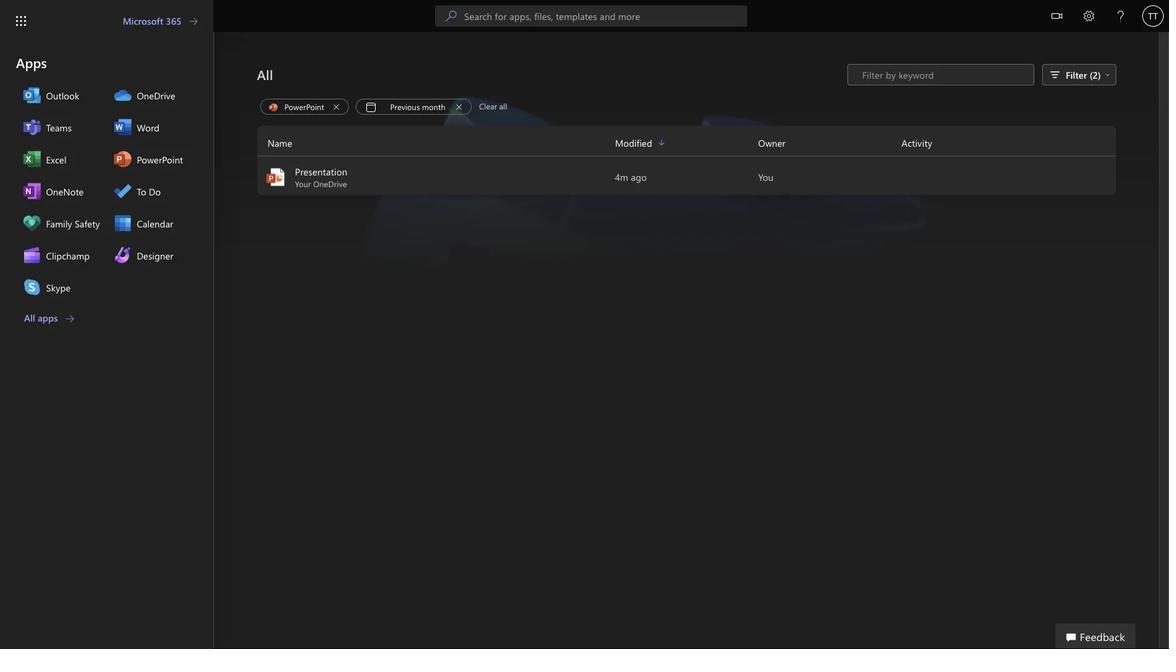 Task type: vqa. For each thing, say whether or not it's contained in the screenshot.
Clipchamp link at the top of the page
yes



Task type: describe. For each thing, give the bounding box(es) containing it.
month
[[422, 101, 446, 112]]

calendar link
[[107, 208, 197, 240]]

shared with me
[[89, 158, 154, 171]]

word image
[[16, 194, 29, 207]]

filter
[[1066, 68, 1088, 81]]

previous month button
[[356, 99, 472, 115]]

to do
[[137, 185, 161, 198]]

all
[[500, 101, 508, 111]]


[[1106, 72, 1111, 77]]

my content image
[[16, 119, 29, 132]]

displaying 1 out of 4 files. status
[[848, 64, 1035, 85]]

tt button
[[1138, 0, 1170, 32]]

skype
[[46, 281, 71, 294]]

microsoft 365
[[123, 15, 182, 27]]

feedback button
[[1056, 624, 1136, 650]]

recently opened element
[[72, 132, 159, 148]]

menu inside my content left pane navigation navigation
[[67, 100, 192, 231]]

apps
[[38, 311, 58, 324]]

powerpoint for powerpoint 'link'
[[137, 153, 183, 166]]


[[1052, 11, 1063, 21]]

clear
[[479, 101, 497, 111]]

outlook image
[[16, 306, 29, 319]]

clipchamp
[[46, 249, 90, 262]]

Filter by keyword text field
[[861, 68, 1028, 81]]

do
[[149, 185, 161, 198]]

name
[[268, 137, 292, 149]]

recently opened
[[89, 132, 159, 144]]

teams
[[46, 121, 72, 134]]

with
[[120, 158, 138, 171]]

all apps
[[24, 311, 58, 324]]

attachments element
[[72, 184, 142, 200]]

activity
[[902, 137, 933, 149]]

shared
[[89, 158, 118, 171]]

family
[[46, 217, 72, 230]]

powerpoint link
[[107, 144, 197, 176]]

row containing name
[[257, 135, 1117, 157]]

favorites
[[89, 211, 126, 223]]

excel
[[46, 153, 66, 166]]

all apps link
[[24, 311, 74, 325]]

outlook link
[[17, 80, 106, 112]]

to
[[137, 185, 146, 198]]

activity, column 4 of 4 column header
[[902, 135, 1117, 151]]

microsoft
[[123, 15, 163, 27]]

4m
[[615, 171, 629, 183]]

create image
[[16, 81, 29, 95]]

name presentation cell
[[257, 165, 615, 189]]

tt
[[1149, 11, 1159, 21]]

word link
[[107, 112, 197, 144]]

outlook
[[46, 89, 79, 101]]

modified button
[[615, 135, 759, 151]]

presentation
[[295, 166, 348, 178]]

onenote
[[46, 185, 84, 198]]

all for all apps
[[24, 311, 35, 324]]

family safety
[[46, 217, 100, 230]]



Task type: locate. For each thing, give the bounding box(es) containing it.
designer link
[[107, 240, 197, 272]]

1 horizontal spatial powerpoint
[[285, 101, 324, 112]]

to do link
[[107, 176, 197, 208]]

1 vertical spatial powerpoint
[[137, 153, 183, 166]]

safety
[[75, 217, 100, 230]]

attachments
[[89, 184, 142, 197]]

Search box. Suggestions appear as you type. search field
[[465, 5, 748, 27]]

shared with me element
[[72, 158, 154, 174]]

powerpoint image
[[16, 268, 29, 282]]

your
[[295, 179, 311, 189]]

you
[[759, 171, 774, 183]]

recently
[[89, 132, 124, 144]]

calendar
[[137, 217, 173, 230]]

feedback
[[1080, 630, 1126, 644]]

onedrive
[[137, 89, 175, 101], [313, 179, 347, 189]]

all inside app launcher opened 'dialog'
[[24, 311, 35, 324]]

onedrive inside presentation your onedrive
[[313, 179, 347, 189]]

powerpoint inside button
[[285, 101, 324, 112]]

tab list containing outlook
[[16, 79, 198, 304]]

0 vertical spatial powerpoint
[[285, 101, 324, 112]]

1 vertical spatial all
[[24, 311, 35, 324]]

modified
[[615, 137, 653, 149]]

all left apps at the left top of the page
[[24, 311, 35, 324]]

powerpoint up name
[[285, 101, 324, 112]]

apps image
[[16, 156, 29, 170]]

0 horizontal spatial powerpoint
[[137, 153, 183, 166]]

powerpoint down opened
[[137, 153, 183, 166]]

navigation
[[0, 32, 45, 443]]

menu
[[67, 100, 192, 231]]

onenote link
[[17, 176, 106, 208]]

None search field
[[435, 5, 748, 27]]

powerpoint
[[285, 101, 324, 112], [137, 153, 183, 166]]

0 horizontal spatial onedrive
[[137, 89, 175, 101]]

clear all button
[[475, 99, 512, 115]]

 banner
[[0, 0, 1170, 34]]

onedrive inside 'link'
[[137, 89, 175, 101]]

all for all
[[257, 66, 273, 83]]

microsoft 365 link
[[123, 15, 198, 28]]

tab list inside app launcher opened 'dialog'
[[16, 79, 198, 304]]

designer
[[137, 249, 173, 262]]

(2)
[[1090, 68, 1102, 81]]

1 horizontal spatial all
[[257, 66, 273, 83]]

clipchamp link
[[17, 240, 106, 272]]

favorites element
[[72, 210, 126, 226]]

none search field inside  banner
[[435, 5, 748, 27]]

1 vertical spatial onedrive
[[313, 179, 347, 189]]

ago
[[631, 171, 647, 183]]

menu containing recently opened
[[67, 100, 192, 231]]

previous month
[[390, 101, 446, 112]]

4m ago
[[615, 171, 647, 183]]

excel image
[[16, 231, 29, 244]]

powerpoint button
[[260, 99, 349, 115]]

0 horizontal spatial all
[[24, 311, 35, 324]]

1 horizontal spatial onedrive
[[313, 179, 347, 189]]

app launcher opened dialog
[[0, 0, 214, 650]]

apps
[[16, 53, 47, 71]]

onedrive down presentation
[[313, 179, 347, 189]]

word
[[137, 121, 159, 134]]

owner button
[[759, 135, 902, 151]]

opened
[[127, 132, 159, 144]]

excel link
[[17, 144, 106, 176]]

 button
[[1041, 0, 1074, 34]]

previous
[[390, 101, 420, 112]]

onedrive link
[[107, 80, 197, 112]]

clear all
[[479, 101, 508, 111]]

row
[[257, 135, 1117, 157]]

family safety link
[[17, 208, 106, 240]]

presentation your onedrive
[[295, 166, 348, 189]]

tab list
[[16, 79, 198, 304]]

teams link
[[17, 112, 106, 144]]

365
[[166, 15, 182, 27]]

0 vertical spatial all
[[257, 66, 273, 83]]

filter (2) 
[[1066, 68, 1111, 81]]

powerpoint for powerpoint button
[[285, 101, 324, 112]]

my content left pane navigation navigation
[[45, 32, 214, 610]]

skype link
[[17, 272, 106, 304]]

onedrive up the word link on the left top of the page
[[137, 89, 175, 101]]

0 vertical spatial onedrive
[[137, 89, 175, 101]]

all up powerpoint button
[[257, 66, 273, 83]]

all
[[257, 66, 273, 83], [24, 311, 35, 324]]

owner
[[759, 137, 786, 149]]

name button
[[257, 135, 615, 151]]

powerpoint inside 'link'
[[137, 153, 183, 166]]

powerpoint image
[[265, 167, 286, 188]]

me
[[141, 158, 154, 171]]



